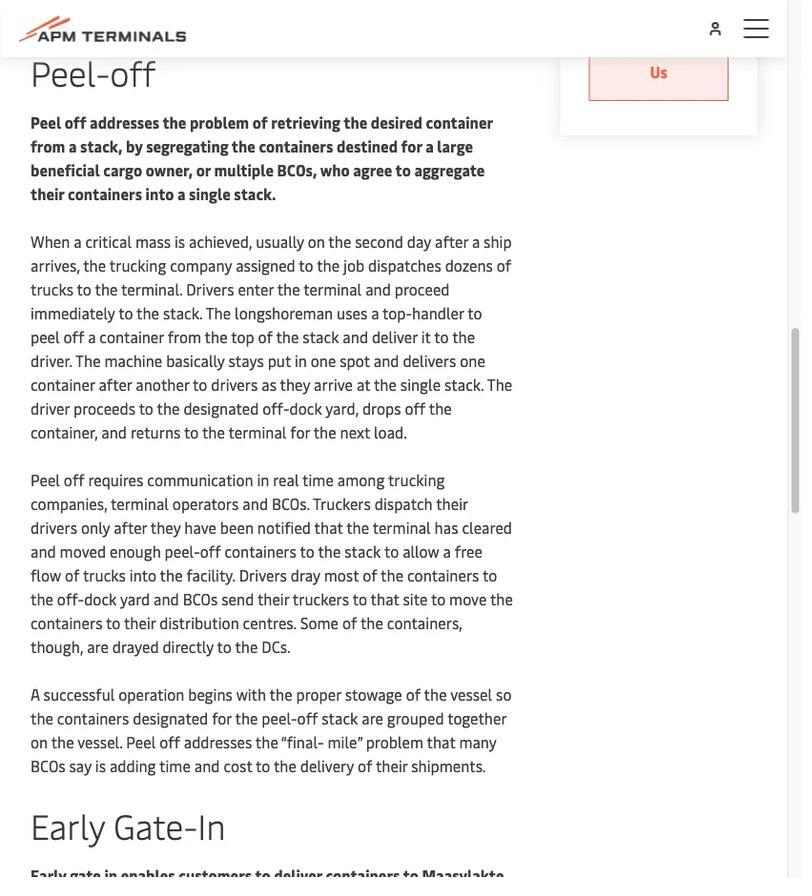 Task type: vqa. For each thing, say whether or not it's contained in the screenshot.
together on the right bottom of page
yes



Task type: describe. For each thing, give the bounding box(es) containing it.
contact us
[[631, 38, 687, 82]]

the up segregating
[[163, 112, 186, 133]]

the down truckers on the left
[[346, 517, 369, 538]]

arrive
[[314, 374, 353, 395]]

the down handler
[[452, 327, 475, 347]]

their inside peel off addresses the problem of retrieving the desired container from a stack, by segregating the containers destined for a large beneficial cargo owner, or multiple bcos, who agree to aggregate their containers into a single stack.
[[31, 184, 64, 204]]

for inside peel off addresses the problem of retrieving the desired container from a stack, by segregating the containers destined for a large beneficial cargo owner, or multiple bcos, who agree to aggregate their containers into a single stack.
[[401, 136, 422, 156]]

enough
[[110, 541, 161, 562]]

the down flow
[[31, 589, 53, 609]]

many
[[459, 732, 497, 752]]

the right some
[[360, 613, 383, 633]]

the left job
[[317, 255, 340, 276]]

the right with
[[270, 684, 292, 705]]

containers down notified
[[225, 541, 297, 562]]

notified
[[257, 517, 311, 538]]

to inside a successful operation begins with the proper stowage of the vessel so the containers designated for the peel-off stack are grouped together on the vessel. peel off addresses the "final- mile" problem that many bcos say is adding time and cost to the delivery of their shipments.
[[256, 756, 270, 776]]

the up most
[[318, 541, 341, 562]]

to up move
[[483, 565, 497, 586]]

operation
[[119, 684, 184, 705]]

peel-
[[31, 49, 110, 95]]

the up immediately
[[95, 279, 118, 299]]

designated inside when a critical mass is achieved, usually on the second day after a ship arrives, the trucking company assigned to the job dispatches dozens of trucks to the terminal. drivers enter the terminal and proceed immediately to the stack. the longshoreman uses a top-handler to peel off a container from the top of the stack and deliver it to the driver. the machine basically stays put in one spot and delivers one container after another to drivers as they arrive at the single stack. the driver proceeds to the designated off-dock yard, drops off the container, and returns to the terminal for the next load.
[[183, 398, 259, 419]]

and inside a successful operation begins with the proper stowage of the vessel so the containers designated for the peel-off stack are grouped together on the vessel. peel off addresses the "final- mile" problem that many bcos say is adding time and cost to the delivery of their shipments.
[[194, 756, 220, 776]]

cleared
[[462, 517, 512, 538]]

together
[[447, 708, 506, 729]]

trucks inside peel off requires communication in real time among trucking companies, terminal operators and bcos. truckers dispatch their drivers only after they have been notified that the terminal has cleared and moved enough peel-off containers to the stack to allow a free flow of trucks into the facility. drivers dray most of the containers to the off-dock yard and bcos send their truckers to that site to move the containers to their distribution centres. some of the containers, though, are drayed directly to the dcs.
[[83, 565, 126, 586]]

distribution
[[159, 613, 239, 633]]

flow
[[31, 565, 61, 586]]

a left top-
[[371, 303, 379, 323]]

a left the large
[[425, 136, 434, 156]]

of right most
[[363, 565, 377, 586]]

drayed
[[112, 637, 159, 657]]

peel inside a successful operation begins with the proper stowage of the vessel so the containers designated for the peel-off stack are grouped together on the vessel. peel off addresses the "final- mile" problem that many bcos say is adding time and cost to the delivery of their shipments.
[[126, 732, 156, 752]]

is inside when a critical mass is achieved, usually on the second day after a ship arrives, the trucking company assigned to the job dispatches dozens of trucks to the terminal. drivers enter the terminal and proceed immediately to the stack. the longshoreman uses a top-handler to peel off a container from the top of the stack and deliver it to the driver. the machine basically stays put in one spot and delivers one container after another to drivers as they arrive at the single stack. the driver proceeds to the designated off-dock yard, drops off the container, and returns to the terminal for the next load.
[[174, 231, 185, 252]]

facility.
[[186, 565, 235, 586]]

bcos inside a successful operation begins with the proper stowage of the vessel so the containers designated for the peel-off stack are grouped together on the vessel. peel off addresses the "final- mile" problem that many bcos say is adding time and cost to the delivery of their shipments.
[[31, 756, 65, 776]]

off up 'facility.'
[[200, 541, 221, 562]]

they inside peel off requires communication in real time among trucking companies, terminal operators and bcos. truckers dispatch their drivers only after they have been notified that the terminal has cleared and moved enough peel-off containers to the stack to allow a free flow of trucks into the facility. drivers dray most of the containers to the off-dock yard and bcos send their truckers to that site to move the containers to their distribution centres. some of the containers, though, are drayed directly to the dcs.
[[150, 517, 181, 538]]

top-
[[382, 303, 412, 323]]

arrives,
[[31, 255, 80, 276]]

terminal down as
[[228, 422, 287, 443]]

grouped
[[387, 708, 444, 729]]

proceed
[[395, 279, 450, 299]]

top
[[231, 327, 254, 347]]

of down ship
[[497, 255, 511, 276]]

communication
[[147, 470, 253, 490]]

a left ship
[[472, 231, 480, 252]]

single inside peel off addresses the problem of retrieving the desired container from a stack, by segregating the containers destined for a large beneficial cargo owner, or multiple bcos, who agree to aggregate their containers into a single stack.
[[189, 184, 231, 204]]

to right it
[[434, 327, 449, 347]]

containers up though,
[[31, 613, 103, 633]]

containers down cargo
[[68, 184, 142, 204]]

time inside peel off requires communication in real time among trucking companies, terminal operators and bcos. truckers dispatch their drivers only after they have been notified that the terminal has cleared and moved enough peel-off containers to the stack to allow a free flow of trucks into the facility. drivers dray most of the containers to the off-dock yard and bcos send their truckers to that site to move the containers to their distribution centres. some of the containers, though, are drayed directly to the dcs.
[[302, 470, 334, 490]]

are inside a successful operation begins with the proper stowage of the vessel so the containers designated for the peel-off stack are grouped together on the vessel. peel off addresses the "final- mile" problem that many bcos say is adding time and cost to the delivery of their shipments.
[[362, 708, 383, 729]]

0 vertical spatial the
[[206, 303, 231, 323]]

stowage
[[345, 684, 402, 705]]

the down "final-
[[274, 756, 296, 776]]

the down longshoreman
[[276, 327, 299, 347]]

containers up bcos,
[[259, 136, 333, 156]]

containers inside a successful operation begins with the proper stowage of the vessel so the containers designated for the peel-off stack are grouped together on the vessel. peel off addresses the "final- mile" problem that many bcos say is adding time and cost to the delivery of their shipments.
[[57, 708, 129, 729]]

is inside a successful operation begins with the proper stowage of the vessel so the containers designated for the peel-off stack are grouped together on the vessel. peel off addresses the "final- mile" problem that many bcos say is adding time and cost to the delivery of their shipments.
[[95, 756, 106, 776]]

are inside peel off requires communication in real time among trucking companies, terminal operators and bcos. truckers dispatch their drivers only after they have been notified that the terminal has cleared and moved enough peel-off containers to the stack to allow a free flow of trucks into the facility. drivers dray most of the containers to the off-dock yard and bcos send their truckers to that site to move the containers to their distribution centres. some of the containers, though, are drayed directly to the dcs.
[[87, 637, 109, 657]]

off- inside peel off requires communication in real time among trucking companies, terminal operators and bcos. truckers dispatch their drivers only after they have been notified that the terminal has cleared and moved enough peel-off containers to the stack to allow a free flow of trucks into the facility. drivers dray most of the containers to the off-dock yard and bcos send their truckers to that site to move the containers to their distribution centres. some of the containers, though, are drayed directly to the dcs.
[[57, 589, 84, 609]]

off right drops
[[405, 398, 425, 419]]

site
[[403, 589, 428, 609]]

or
[[196, 160, 211, 180]]

to down "usually"
[[299, 255, 313, 276]]

has
[[434, 517, 458, 538]]

terminal.
[[121, 279, 182, 299]]

though,
[[31, 637, 83, 657]]

0 horizontal spatial that
[[314, 517, 343, 538]]

a
[[31, 684, 40, 705]]

directly
[[163, 637, 214, 657]]

next
[[340, 422, 370, 443]]

stack,
[[80, 136, 122, 156]]

the left dcs.
[[235, 637, 258, 657]]

dozens
[[445, 255, 493, 276]]

to up dray
[[300, 541, 315, 562]]

the down terminal.
[[136, 303, 159, 323]]

us
[[650, 61, 667, 82]]

drivers inside peel off requires communication in real time among trucking companies, terminal operators and bcos. truckers dispatch their drivers only after they have been notified that the terminal has cleared and moved enough peel-off containers to the stack to allow a free flow of trucks into the facility. drivers dray most of the containers to the off-dock yard and bcos send their truckers to that site to move the containers to their distribution centres. some of the containers, though, are drayed directly to the dcs.
[[31, 517, 77, 538]]

destined
[[337, 136, 398, 156]]

dray
[[291, 565, 320, 586]]

bcos.
[[272, 494, 310, 514]]

the right at
[[374, 374, 397, 395]]

second
[[355, 231, 403, 252]]

multiple
[[214, 160, 274, 180]]

peel off addresses the problem of retrieving the desired container from a stack, by segregating the containers destined for a large beneficial cargo owner, or multiple bcos, who agree to aggregate their containers into a single stack.
[[31, 112, 493, 204]]

dcs.
[[262, 637, 291, 657]]

off up the by
[[110, 49, 155, 95]]

of right top
[[258, 327, 273, 347]]

load.
[[374, 422, 407, 443]]

off up "final-
[[297, 708, 318, 729]]

early gate-in
[[31, 803, 226, 849]]

who
[[320, 160, 350, 180]]

as
[[262, 374, 277, 395]]

their up has
[[436, 494, 468, 514]]

and up top-
[[365, 279, 391, 299]]

0 horizontal spatial stack.
[[163, 303, 202, 323]]

large
[[437, 136, 473, 156]]

into inside peel off addresses the problem of retrieving the desired container from a stack, by segregating the containers destined for a large beneficial cargo owner, or multiple bcos, who agree to aggregate their containers into a single stack.
[[146, 184, 174, 204]]

the down critical
[[83, 255, 106, 276]]

and up been
[[243, 494, 268, 514]]

the left 'facility.'
[[160, 565, 183, 586]]

addresses inside peel off addresses the problem of retrieving the desired container from a stack, by segregating the containers destined for a large beneficial cargo owner, or multiple bcos, who agree to aggregate their containers into a single stack.
[[90, 112, 159, 133]]

stack inside peel off requires communication in real time among trucking companies, terminal operators and bcos. truckers dispatch their drivers only after they have been notified that the terminal has cleared and moved enough peel-off containers to the stack to allow a free flow of trucks into the facility. drivers dray most of the containers to the off-dock yard and bcos send their truckers to that site to move the containers to their distribution centres. some of the containers, though, are drayed directly to the dcs.
[[345, 541, 381, 562]]

containers down allow on the bottom of page
[[407, 565, 479, 586]]

it
[[421, 327, 431, 347]]

cost
[[224, 756, 252, 776]]

proper
[[296, 684, 341, 705]]

cargo
[[103, 160, 142, 180]]

their up drayed
[[124, 613, 156, 633]]

they inside when a critical mass is achieved, usually on the second day after a ship arrives, the trucking company assigned to the job dispatches dozens of trucks to the terminal. drivers enter the terminal and proceed immediately to the stack. the longshoreman uses a top-handler to peel off a container from the top of the stack and deliver it to the driver. the machine basically stays put in one spot and delivers one container after another to drivers as they arrive at the single stack. the driver proceeds to the designated off-dock yard, drops off the container, and returns to the terminal for the next load.
[[280, 374, 310, 395]]

handler
[[412, 303, 464, 323]]

stack inside when a critical mass is achieved, usually on the second day after a ship arrives, the trucking company assigned to the job dispatches dozens of trucks to the terminal. drivers enter the terminal and proceed immediately to the stack. the longshoreman uses a top-handler to peel off a container from the top of the stack and deliver it to the driver. the machine basically stays put in one spot and delivers one container after another to drivers as they arrive at the single stack. the driver proceeds to the designated off-dock yard, drops off the container, and returns to the terminal for the next load.
[[303, 327, 339, 347]]

a right when
[[74, 231, 82, 252]]

on inside a successful operation begins with the proper stowage of the vessel so the containers designated for the peel-off stack are grouped together on the vessel. peel off addresses the "final- mile" problem that many bcos say is adding time and cost to the delivery of their shipments.
[[31, 732, 48, 752]]

a down immediately
[[88, 327, 96, 347]]

the up say
[[51, 732, 74, 752]]

to right returns
[[184, 422, 199, 443]]

bcos,
[[277, 160, 317, 180]]

aggregate
[[414, 160, 485, 180]]

1 horizontal spatial container
[[100, 327, 164, 347]]

drops
[[362, 398, 401, 419]]

off down operation
[[159, 732, 180, 752]]

drivers inside peel off requires communication in real time among trucking companies, terminal operators and bcos. truckers dispatch their drivers only after they have been notified that the terminal has cleared and moved enough peel-off containers to the stack to allow a free flow of trucks into the facility. drivers dray most of the containers to the off-dock yard and bcos send their truckers to that site to move the containers to their distribution centres. some of the containers, though, are drayed directly to the dcs.
[[239, 565, 287, 586]]

delivers
[[403, 351, 456, 371]]

to up immediately
[[77, 279, 91, 299]]

delivery
[[300, 756, 354, 776]]

from inside when a critical mass is achieved, usually on the second day after a ship arrives, the trucking company assigned to the job dispatches dozens of trucks to the terminal. drivers enter the terminal and proceed immediately to the stack. the longshoreman uses a top-handler to peel off a container from the top of the stack and deliver it to the driver. the machine basically stays put in one spot and delivers one container after another to drivers as they arrive at the single stack. the driver proceeds to the designated off-dock yard, drops off the container, and returns to the terminal for the next load.
[[168, 327, 201, 347]]

contact us link
[[589, 22, 729, 101]]

stays
[[228, 351, 264, 371]]

of up grouped
[[406, 684, 421, 705]]

centres.
[[243, 613, 296, 633]]

the down with
[[235, 708, 258, 729]]

owner,
[[146, 160, 193, 180]]

single inside when a critical mass is achieved, usually on the second day after a ship arrives, the trucking company assigned to the job dispatches dozens of trucks to the terminal. drivers enter the terminal and proceed immediately to the stack. the longshoreman uses a top-handler to peel off a container from the top of the stack and deliver it to the driver. the machine basically stays put in one spot and delivers one container after another to drivers as they arrive at the single stack. the driver proceeds to the designated off-dock yard, drops off the container, and returns to the terminal for the next load.
[[400, 374, 441, 395]]

assigned
[[236, 255, 295, 276]]

ship
[[484, 231, 512, 252]]

to down terminal.
[[118, 303, 133, 323]]

a up beneficial
[[69, 136, 77, 156]]

mass
[[135, 231, 171, 252]]

designated inside a successful operation begins with the proper stowage of the vessel so the containers designated for the peel-off stack are grouped together on the vessel. peel off addresses the "final- mile" problem that many bcos say is adding time and cost to the delivery of their shipments.
[[133, 708, 208, 729]]

say
[[69, 756, 91, 776]]

a down owner,
[[177, 184, 185, 204]]

achieved,
[[189, 231, 252, 252]]

that inside a successful operation begins with the proper stowage of the vessel so the containers designated for the peel-off stack are grouped together on the vessel. peel off addresses the "final- mile" problem that many bcos say is adding time and cost to the delivery of their shipments.
[[427, 732, 455, 752]]

some
[[300, 613, 339, 633]]

time inside a successful operation begins with the proper stowage of the vessel so the containers designated for the peel-off stack are grouped together on the vessel. peel off addresses the "final- mile" problem that many bcos say is adding time and cost to the delivery of their shipments.
[[159, 756, 191, 776]]

to down distribution
[[217, 637, 232, 657]]

retrieving
[[271, 112, 340, 133]]

"final-
[[281, 732, 324, 752]]

move
[[449, 589, 487, 609]]

peel off requires communication in real time among trucking companies, terminal operators and bcos. truckers dispatch their drivers only after they have been notified that the terminal has cleared and moved enough peel-off containers to the stack to allow a free flow of trucks into the facility. drivers dray most of the containers to the off-dock yard and bcos send their truckers to that site to move the containers to their distribution centres. some of the containers, though, are drayed directly to the dcs.
[[31, 470, 513, 657]]

machine
[[104, 351, 162, 371]]

the down a
[[31, 708, 53, 729]]

of down moved
[[65, 565, 79, 586]]

spot
[[340, 351, 370, 371]]

basically
[[166, 351, 225, 371]]

deliver
[[372, 327, 418, 347]]

1 vertical spatial after
[[99, 374, 132, 395]]

and down proceeds
[[101, 422, 127, 443]]

in inside peel off requires communication in real time among trucking companies, terminal operators and bcos. truckers dispatch their drivers only after they have been notified that the terminal has cleared and moved enough peel-off containers to the stack to allow a free flow of trucks into the facility. drivers dray most of the containers to the off-dock yard and bcos send their truckers to that site to move the containers to their distribution centres. some of the containers, though, are drayed directly to the dcs.
[[257, 470, 269, 490]]

2 one from the left
[[460, 351, 485, 371]]

peel
[[31, 327, 60, 347]]

off- inside when a critical mass is achieved, usually on the second day after a ship arrives, the trucking company assigned to the job dispatches dozens of trucks to the terminal. drivers enter the terminal and proceed immediately to the stack. the longshoreman uses a top-handler to peel off a container from the top of the stack and deliver it to the driver. the machine basically stays put in one spot and delivers one container after another to drivers as they arrive at the single stack. the driver proceeds to the designated off-dock yard, drops off the container, and returns to the terminal for the next load.
[[263, 398, 289, 419]]

into inside peel off requires communication in real time among trucking companies, terminal operators and bcos. truckers dispatch their drivers only after they have been notified that the terminal has cleared and moved enough peel-off containers to the stack to allow a free flow of trucks into the facility. drivers dray most of the containers to the off-dock yard and bcos send their truckers to that site to move the containers to their distribution centres. some of the containers, though, are drayed directly to the dcs.
[[130, 565, 156, 586]]

to up returns
[[139, 398, 153, 419]]

among
[[337, 470, 385, 490]]

and down deliver
[[374, 351, 399, 371]]

1 horizontal spatial that
[[371, 589, 399, 609]]

and up spot
[[343, 327, 368, 347]]



Task type: locate. For each thing, give the bounding box(es) containing it.
2 vertical spatial for
[[212, 708, 232, 729]]

the up grouped
[[424, 684, 447, 705]]

are down stowage
[[362, 708, 383, 729]]

container up machine
[[100, 327, 164, 347]]

2 horizontal spatial for
[[401, 136, 422, 156]]

the up multiple
[[232, 136, 255, 156]]

one
[[311, 351, 336, 371], [460, 351, 485, 371]]

1 horizontal spatial dock
[[289, 398, 322, 419]]

the up longshoreman
[[277, 279, 300, 299]]

1 horizontal spatial on
[[308, 231, 325, 252]]

stack up "mile""
[[322, 708, 358, 729]]

1 horizontal spatial from
[[168, 327, 201, 347]]

designated down stays
[[183, 398, 259, 419]]

the right move
[[490, 589, 513, 609]]

0 horizontal spatial problem
[[190, 112, 249, 133]]

desired
[[371, 112, 422, 133]]

1 horizontal spatial in
[[295, 351, 307, 371]]

dock inside when a critical mass is achieved, usually on the second day after a ship arrives, the trucking company assigned to the job dispatches dozens of trucks to the terminal. drivers enter the terminal and proceed immediately to the stack. the longshoreman uses a top-handler to peel off a container from the top of the stack and deliver it to the driver. the machine basically stays put in one spot and delivers one container after another to drivers as they arrive at the single stack. the driver proceeds to the designated off-dock yard, drops off the container, and returns to the terminal for the next load.
[[289, 398, 322, 419]]

the up communication
[[202, 422, 225, 443]]

on inside when a critical mass is achieved, usually on the second day after a ship arrives, the trucking company assigned to the job dispatches dozens of trucks to the terminal. drivers enter the terminal and proceed immediately to the stack. the longshoreman uses a top-handler to peel off a container from the top of the stack and deliver it to the driver. the machine basically stays put in one spot and delivers one container after another to drivers as they arrive at the single stack. the driver proceeds to the designated off-dock yard, drops off the container, and returns to the terminal for the next load.
[[308, 231, 325, 252]]

the up job
[[328, 231, 351, 252]]

1 horizontal spatial the
[[206, 303, 231, 323]]

to left allow on the bottom of page
[[384, 541, 399, 562]]

dock left yard,
[[289, 398, 322, 419]]

1 vertical spatial designated
[[133, 708, 208, 729]]

the left top
[[205, 327, 228, 347]]

1 horizontal spatial one
[[460, 351, 485, 371]]

1 vertical spatial trucks
[[83, 565, 126, 586]]

dock inside peel off requires communication in real time among trucking companies, terminal operators and bcos. truckers dispatch their drivers only after they have been notified that the terminal has cleared and moved enough peel-off containers to the stack to allow a free flow of trucks into the facility. drivers dray most of the containers to the off-dock yard and bcos send their truckers to that site to move the containers to their distribution centres. some of the containers, though, are drayed directly to the dcs.
[[84, 589, 117, 609]]

bcos
[[183, 589, 218, 609], [31, 756, 65, 776]]

agree
[[353, 160, 392, 180]]

0 vertical spatial time
[[302, 470, 334, 490]]

trucks down moved
[[83, 565, 126, 586]]

by
[[126, 136, 143, 156]]

0 vertical spatial stack.
[[234, 184, 276, 204]]

of down "mile""
[[358, 756, 372, 776]]

designated
[[183, 398, 259, 419], [133, 708, 208, 729]]

1 vertical spatial problem
[[366, 732, 423, 752]]

1 vertical spatial that
[[371, 589, 399, 609]]

0 vertical spatial bcos
[[183, 589, 218, 609]]

peel
[[31, 112, 61, 133], [31, 470, 60, 490], [126, 732, 156, 752]]

0 horizontal spatial off-
[[57, 589, 84, 609]]

peel inside peel off addresses the problem of retrieving the desired container from a stack, by segregating the containers destined for a large beneficial cargo owner, or multiple bcos, who agree to aggregate their containers into a single stack.
[[31, 112, 61, 133]]

0 vertical spatial drivers
[[211, 374, 258, 395]]

1 vertical spatial into
[[130, 565, 156, 586]]

1 vertical spatial is
[[95, 756, 106, 776]]

0 horizontal spatial container
[[31, 374, 95, 395]]

stack inside a successful operation begins with the proper stowage of the vessel so the containers designated for the peel-off stack are grouped together on the vessel. peel off addresses the "final- mile" problem that many bcos say is adding time and cost to the delivery of their shipments.
[[322, 708, 358, 729]]

0 vertical spatial after
[[435, 231, 468, 252]]

addresses
[[90, 112, 159, 133], [184, 732, 252, 752]]

1 vertical spatial stack
[[345, 541, 381, 562]]

off up companies,
[[64, 470, 84, 490]]

1 vertical spatial single
[[400, 374, 441, 395]]

critical
[[85, 231, 132, 252]]

2 horizontal spatial stack.
[[444, 374, 484, 395]]

1 vertical spatial on
[[31, 732, 48, 752]]

0 vertical spatial that
[[314, 517, 343, 538]]

proceeds
[[73, 398, 135, 419]]

problem inside peel off addresses the problem of retrieving the desired container from a stack, by segregating the containers destined for a large beneficial cargo owner, or multiple bcos, who agree to aggregate their containers into a single stack.
[[190, 112, 249, 133]]

on right "usually"
[[308, 231, 325, 252]]

immediately
[[31, 303, 115, 323]]

0 vertical spatial problem
[[190, 112, 249, 133]]

2 vertical spatial the
[[487, 374, 512, 395]]

dispatches
[[368, 255, 441, 276]]

their up centres.
[[257, 589, 289, 609]]

their
[[31, 184, 64, 204], [436, 494, 468, 514], [257, 589, 289, 609], [124, 613, 156, 633], [376, 756, 408, 776]]

job
[[343, 255, 365, 276]]

trucking inside peel off requires communication in real time among trucking companies, terminal operators and bcos. truckers dispatch their drivers only after they have been notified that the terminal has cleared and moved enough peel-off containers to the stack to allow a free flow of trucks into the facility. drivers dray most of the containers to the off-dock yard and bcos send their truckers to that site to move the containers to their distribution centres. some of the containers, though, are drayed directly to the dcs.
[[388, 470, 445, 490]]

most
[[324, 565, 359, 586]]

addresses up cost
[[184, 732, 252, 752]]

peel for peel off requires communication in real time among trucking companies, terminal operators and bcos. truckers dispatch their drivers only after they have been notified that the terminal has cleared and moved enough peel-off containers to the stack to allow a free flow of trucks into the facility. drivers dray most of the containers to the off-dock yard and bcos send their truckers to that site to move the containers to their distribution centres. some of the containers, though, are drayed directly to the dcs.
[[31, 470, 60, 490]]

time right adding
[[159, 756, 191, 776]]

terminal down dispatch
[[373, 517, 431, 538]]

driver
[[31, 398, 70, 419]]

1 vertical spatial the
[[75, 351, 101, 371]]

0 vertical spatial they
[[280, 374, 310, 395]]

single
[[189, 184, 231, 204], [400, 374, 441, 395]]

vessel.
[[77, 732, 122, 752]]

stack. inside peel off addresses the problem of retrieving the desired container from a stack, by segregating the containers destined for a large beneficial cargo owner, or multiple bcos, who agree to aggregate their containers into a single stack.
[[234, 184, 276, 204]]

trucking up terminal.
[[109, 255, 166, 276]]

for up real
[[290, 422, 310, 443]]

the down the delivers
[[429, 398, 452, 419]]

drivers
[[186, 279, 234, 299], [239, 565, 287, 586]]

trucks down arrives,
[[31, 279, 73, 299]]

1 vertical spatial container
[[100, 327, 164, 347]]

contact
[[631, 38, 687, 58]]

they right as
[[280, 374, 310, 395]]

stack. down the delivers
[[444, 374, 484, 395]]

1 horizontal spatial single
[[400, 374, 441, 395]]

1 vertical spatial are
[[362, 708, 383, 729]]

0 horizontal spatial from
[[31, 136, 65, 156]]

1 horizontal spatial drivers
[[239, 565, 287, 586]]

stack down uses
[[303, 327, 339, 347]]

1 horizontal spatial they
[[280, 374, 310, 395]]

into
[[146, 184, 174, 204], [130, 565, 156, 586]]

0 horizontal spatial in
[[257, 470, 269, 490]]

1 horizontal spatial time
[[302, 470, 334, 490]]

time
[[302, 470, 334, 490], [159, 756, 191, 776]]

at
[[357, 374, 370, 395]]

adding
[[110, 756, 156, 776]]

1 vertical spatial in
[[257, 470, 269, 490]]

1 horizontal spatial is
[[174, 231, 185, 252]]

gate-
[[114, 803, 198, 849]]

peel- inside a successful operation begins with the proper stowage of the vessel so the containers designated for the peel-off stack are grouped together on the vessel. peel off addresses the "final- mile" problem that many bcos say is adding time and cost to the delivery of their shipments.
[[262, 708, 297, 729]]

one right the delivers
[[460, 351, 485, 371]]

0 horizontal spatial the
[[75, 351, 101, 371]]

to right handler
[[467, 303, 482, 323]]

off-
[[263, 398, 289, 419], [57, 589, 84, 609]]

off
[[110, 49, 155, 95], [65, 112, 86, 133], [63, 327, 84, 347], [405, 398, 425, 419], [64, 470, 84, 490], [200, 541, 221, 562], [297, 708, 318, 729], [159, 732, 180, 752]]

1 vertical spatial trucking
[[388, 470, 445, 490]]

in left real
[[257, 470, 269, 490]]

1 vertical spatial drivers
[[31, 517, 77, 538]]

their inside a successful operation begins with the proper stowage of the vessel so the containers designated for the peel-off stack are grouped together on the vessel. peel off addresses the "final- mile" problem that many bcos say is adding time and cost to the delivery of their shipments.
[[376, 756, 408, 776]]

that up shipments.
[[427, 732, 455, 752]]

container up the large
[[426, 112, 493, 133]]

the down another
[[157, 398, 180, 419]]

is right say
[[95, 756, 106, 776]]

drivers
[[211, 374, 258, 395], [31, 517, 77, 538]]

the left "final-
[[255, 732, 278, 752]]

0 horizontal spatial dock
[[84, 589, 117, 609]]

0 vertical spatial from
[[31, 136, 65, 156]]

of inside peel off addresses the problem of retrieving the desired container from a stack, by segregating the containers destined for a large beneficial cargo owner, or multiple bcos, who agree to aggregate their containers into a single stack.
[[252, 112, 268, 133]]

trucking inside when a critical mass is achieved, usually on the second day after a ship arrives, the trucking company assigned to the job dispatches dozens of trucks to the terminal. drivers enter the terminal and proceed immediately to the stack. the longshoreman uses a top-handler to peel off a container from the top of the stack and deliver it to the driver. the machine basically stays put in one spot and delivers one container after another to drivers as they arrive at the single stack. the driver proceeds to the designated off-dock yard, drops off the container, and returns to the terminal for the next load.
[[109, 255, 166, 276]]

single down or
[[189, 184, 231, 204]]

after up dozens
[[435, 231, 468, 252]]

only
[[81, 517, 110, 538]]

0 horizontal spatial one
[[311, 351, 336, 371]]

to right site
[[431, 589, 446, 609]]

trucking
[[109, 255, 166, 276], [388, 470, 445, 490]]

peel up adding
[[126, 732, 156, 752]]

to right cost
[[256, 756, 270, 776]]

from inside peel off addresses the problem of retrieving the desired container from a stack, by segregating the containers destined for a large beneficial cargo owner, or multiple bcos, who agree to aggregate their containers into a single stack.
[[31, 136, 65, 156]]

terminal down requires
[[111, 494, 169, 514]]

in
[[198, 803, 226, 849]]

0 vertical spatial drivers
[[186, 279, 234, 299]]

0 vertical spatial peel
[[31, 112, 61, 133]]

1 vertical spatial time
[[159, 756, 191, 776]]

0 horizontal spatial drivers
[[31, 517, 77, 538]]

1 vertical spatial they
[[150, 517, 181, 538]]

trucking up dispatch
[[388, 470, 445, 490]]

after up enough
[[114, 517, 147, 538]]

bcos up distribution
[[183, 589, 218, 609]]

the up site
[[381, 565, 403, 586]]

2 horizontal spatial the
[[487, 374, 512, 395]]

problem down grouped
[[366, 732, 423, 752]]

0 vertical spatial container
[[426, 112, 493, 133]]

yard,
[[325, 398, 359, 419]]

that down truckers on the left
[[314, 517, 343, 538]]

0 vertical spatial into
[[146, 184, 174, 204]]

1 vertical spatial drivers
[[239, 565, 287, 586]]

usually
[[256, 231, 304, 252]]

0 horizontal spatial single
[[189, 184, 231, 204]]

trucks inside when a critical mass is achieved, usually on the second day after a ship arrives, the trucking company assigned to the job dispatches dozens of trucks to the terminal. drivers enter the terminal and proceed immediately to the stack. the longshoreman uses a top-handler to peel off a container from the top of the stack and deliver it to the driver. the machine basically stays put in one spot and delivers one container after another to drivers as they arrive at the single stack. the driver proceeds to the designated off-dock yard, drops off the container, and returns to the terminal for the next load.
[[31, 279, 73, 299]]

1 vertical spatial stack.
[[163, 303, 202, 323]]

1 one from the left
[[311, 351, 336, 371]]

0 horizontal spatial addresses
[[90, 112, 159, 133]]

0 horizontal spatial for
[[212, 708, 232, 729]]

allow
[[403, 541, 439, 562]]

and right yard
[[154, 589, 179, 609]]

0 vertical spatial dock
[[289, 398, 322, 419]]

begins
[[188, 684, 233, 705]]

off- down flow
[[57, 589, 84, 609]]

drivers inside when a critical mass is achieved, usually on the second day after a ship arrives, the trucking company assigned to the job dispatches dozens of trucks to the terminal. drivers enter the terminal and proceed immediately to the stack. the longshoreman uses a top-handler to peel off a container from the top of the stack and deliver it to the driver. the machine basically stays put in one spot and delivers one container after another to drivers as they arrive at the single stack. the driver proceeds to the designated off-dock yard, drops off the container, and returns to the terminal for the next load.
[[186, 279, 234, 299]]

off inside peel off addresses the problem of retrieving the desired container from a stack, by segregating the containers destined for a large beneficial cargo owner, or multiple bcos, who agree to aggregate their containers into a single stack.
[[65, 112, 86, 133]]

stack.
[[234, 184, 276, 204], [163, 303, 202, 323], [444, 374, 484, 395]]

1 vertical spatial peel
[[31, 470, 60, 490]]

0 vertical spatial are
[[87, 637, 109, 657]]

0 horizontal spatial on
[[31, 732, 48, 752]]

that left site
[[371, 589, 399, 609]]

longshoreman
[[235, 303, 333, 323]]

real
[[273, 470, 299, 490]]

uses
[[337, 303, 367, 323]]

bcos left say
[[31, 756, 65, 776]]

1 vertical spatial bcos
[[31, 756, 65, 776]]

day
[[407, 231, 431, 252]]

1 horizontal spatial stack.
[[234, 184, 276, 204]]

so
[[496, 684, 512, 705]]

2 horizontal spatial that
[[427, 732, 455, 752]]

into down owner,
[[146, 184, 174, 204]]

from
[[31, 136, 65, 156], [168, 327, 201, 347]]

1 vertical spatial addresses
[[184, 732, 252, 752]]

moved
[[60, 541, 106, 562]]

time right real
[[302, 470, 334, 490]]

2 vertical spatial container
[[31, 374, 95, 395]]

is right mass
[[174, 231, 185, 252]]

2 vertical spatial stack.
[[444, 374, 484, 395]]

0 vertical spatial stack
[[303, 327, 339, 347]]

container inside peel off addresses the problem of retrieving the desired container from a stack, by segregating the containers destined for a large beneficial cargo owner, or multiple bcos, who agree to aggregate their containers into a single stack.
[[426, 112, 493, 133]]

1 horizontal spatial are
[[362, 708, 383, 729]]

terminal up uses
[[303, 279, 362, 299]]

requires
[[88, 470, 143, 490]]

1 vertical spatial peel-
[[262, 708, 297, 729]]

a inside peel off requires communication in real time among trucking companies, terminal operators and bcos. truckers dispatch their drivers only after they have been notified that the terminal has cleared and moved enough peel-off containers to the stack to allow a free flow of trucks into the facility. drivers dray most of the containers to the off-dock yard and bcos send their truckers to that site to move the containers to their distribution centres. some of the containers, though, are drayed directly to the dcs.
[[443, 541, 451, 562]]

0 horizontal spatial drivers
[[186, 279, 234, 299]]

peel inside peel off requires communication in real time among trucking companies, terminal operators and bcos. truckers dispatch their drivers only after they have been notified that the terminal has cleared and moved enough peel-off containers to the stack to allow a free flow of trucks into the facility. drivers dray most of the containers to the off-dock yard and bcos send their truckers to that site to move the containers to their distribution centres. some of the containers, though, are drayed directly to the dcs.
[[31, 470, 60, 490]]

0 horizontal spatial peel-
[[165, 541, 200, 562]]

operators
[[172, 494, 239, 514]]

0 vertical spatial for
[[401, 136, 422, 156]]

driver.
[[31, 351, 72, 371]]

1 horizontal spatial off-
[[263, 398, 289, 419]]

for down 'desired'
[[401, 136, 422, 156]]

on down a
[[31, 732, 48, 752]]

to inside peel off addresses the problem of retrieving the desired container from a stack, by segregating the containers destined for a large beneficial cargo owner, or multiple bcos, who agree to aggregate their containers into a single stack.
[[395, 160, 411, 180]]

peel up companies,
[[31, 470, 60, 490]]

company
[[170, 255, 232, 276]]

containers up vessel.
[[57, 708, 129, 729]]

for inside when a critical mass is achieved, usually on the second day after a ship arrives, the trucking company assigned to the job dispatches dozens of trucks to the terminal. drivers enter the terminal and proceed immediately to the stack. the longshoreman uses a top-handler to peel off a container from the top of the stack and deliver it to the driver. the machine basically stays put in one spot and delivers one container after another to drivers as they arrive at the single stack. the driver proceeds to the designated off-dock yard, drops off the container, and returns to the terminal for the next load.
[[290, 422, 310, 443]]

1 vertical spatial dock
[[84, 589, 117, 609]]

one up arrive
[[311, 351, 336, 371]]

peel- inside peel off requires communication in real time among trucking companies, terminal operators and bcos. truckers dispatch their drivers only after they have been notified that the terminal has cleared and moved enough peel-off containers to the stack to allow a free flow of trucks into the facility. drivers dray most of the containers to the off-dock yard and bcos send their truckers to that site to move the containers to their distribution centres. some of the containers, though, are drayed directly to the dcs.
[[165, 541, 200, 562]]

0 horizontal spatial they
[[150, 517, 181, 538]]

1 horizontal spatial peel-
[[262, 708, 297, 729]]

containers
[[259, 136, 333, 156], [68, 184, 142, 204], [225, 541, 297, 562], [407, 565, 479, 586], [31, 613, 103, 633], [57, 708, 129, 729]]

shipments.
[[411, 756, 486, 776]]

to down most
[[353, 589, 367, 609]]

in right put at the top
[[295, 351, 307, 371]]

vessel
[[450, 684, 492, 705]]

problem inside a successful operation begins with the proper stowage of the vessel so the containers designated for the peel-off stack are grouped together on the vessel. peel off addresses the "final- mile" problem that many bcos say is adding time and cost to the delivery of their shipments.
[[366, 732, 423, 752]]

0 vertical spatial single
[[189, 184, 231, 204]]

of left retrieving
[[252, 112, 268, 133]]

0 vertical spatial on
[[308, 231, 325, 252]]

1 vertical spatial off-
[[57, 589, 84, 609]]

0 vertical spatial peel-
[[165, 541, 200, 562]]

trucks
[[31, 279, 73, 299], [83, 565, 126, 586]]

for inside a successful operation begins with the proper stowage of the vessel so the containers designated for the peel-off stack are grouped together on the vessel. peel off addresses the "final- mile" problem that many bcos say is adding time and cost to the delivery of their shipments.
[[212, 708, 232, 729]]

successful
[[43, 684, 115, 705]]

the up destined
[[344, 112, 367, 133]]

1 horizontal spatial for
[[290, 422, 310, 443]]

0 vertical spatial is
[[174, 231, 185, 252]]

0 horizontal spatial time
[[159, 756, 191, 776]]

yard
[[120, 589, 150, 609]]

peel for peel off addresses the problem of retrieving the desired container from a stack, by segregating the containers destined for a large beneficial cargo owner, or multiple bcos, who agree to aggregate their containers into a single stack.
[[31, 112, 61, 133]]

to down yard
[[106, 613, 121, 633]]

early
[[31, 803, 105, 849]]

truckers
[[313, 494, 371, 514]]

peel-off
[[31, 49, 155, 95]]

stack. down multiple
[[234, 184, 276, 204]]

single down the delivers
[[400, 374, 441, 395]]

the down yard,
[[313, 422, 336, 443]]

2 vertical spatial after
[[114, 517, 147, 538]]

in inside when a critical mass is achieved, usually on the second day after a ship arrives, the trucking company assigned to the job dispatches dozens of trucks to the terminal. drivers enter the terminal and proceed immediately to the stack. the longshoreman uses a top-handler to peel off a container from the top of the stack and deliver it to the driver. the machine basically stays put in one spot and delivers one container after another to drivers as they arrive at the single stack. the driver proceeds to the designated off-dock yard, drops off the container, and returns to the terminal for the next load.
[[295, 351, 307, 371]]

0 vertical spatial trucking
[[109, 255, 166, 276]]

to down basically on the top
[[193, 374, 207, 395]]

and up flow
[[31, 541, 56, 562]]

2 vertical spatial peel
[[126, 732, 156, 752]]

bcos inside peel off requires communication in real time among trucking companies, terminal operators and bcos. truckers dispatch their drivers only after they have been notified that the terminal has cleared and moved enough peel-off containers to the stack to allow a free flow of trucks into the facility. drivers dray most of the containers to the off-dock yard and bcos send their truckers to that site to move the containers to their distribution centres. some of the containers, though, are drayed directly to the dcs.
[[183, 589, 218, 609]]

are left drayed
[[87, 637, 109, 657]]

to
[[395, 160, 411, 180], [299, 255, 313, 276], [77, 279, 91, 299], [118, 303, 133, 323], [467, 303, 482, 323], [434, 327, 449, 347], [193, 374, 207, 395], [139, 398, 153, 419], [184, 422, 199, 443], [300, 541, 315, 562], [384, 541, 399, 562], [483, 565, 497, 586], [353, 589, 367, 609], [431, 589, 446, 609], [106, 613, 121, 633], [217, 637, 232, 657], [256, 756, 270, 776]]

0 horizontal spatial trucking
[[109, 255, 166, 276]]

with
[[236, 684, 266, 705]]

after inside peel off requires communication in real time among trucking companies, terminal operators and bcos. truckers dispatch their drivers only after they have been notified that the terminal has cleared and moved enough peel-off containers to the stack to allow a free flow of trucks into the facility. drivers dray most of the containers to the off-dock yard and bcos send their truckers to that site to move the containers to their distribution centres. some of the containers, though, are drayed directly to the dcs.
[[114, 517, 147, 538]]

drivers inside when a critical mass is achieved, usually on the second day after a ship arrives, the trucking company assigned to the job dispatches dozens of trucks to the terminal. drivers enter the terminal and proceed immediately to the stack. the longshoreman uses a top-handler to peel off a container from the top of the stack and deliver it to the driver. the machine basically stays put in one spot and delivers one container after another to drivers as they arrive at the single stack. the driver proceeds to the designated off-dock yard, drops off the container, and returns to the terminal for the next load.
[[211, 374, 258, 395]]

stack up most
[[345, 541, 381, 562]]

container
[[426, 112, 493, 133], [100, 327, 164, 347], [31, 374, 95, 395]]

when
[[31, 231, 70, 252]]

of right some
[[342, 613, 357, 633]]

0 horizontal spatial trucks
[[31, 279, 73, 299]]

for down begins
[[212, 708, 232, 729]]

segregating
[[146, 136, 228, 156]]

0 vertical spatial trucks
[[31, 279, 73, 299]]

from up basically on the top
[[168, 327, 201, 347]]

into down enough
[[130, 565, 156, 586]]

addresses inside a successful operation begins with the proper stowage of the vessel so the containers designated for the peel-off stack are grouped together on the vessel. peel off addresses the "final- mile" problem that many bcos say is adding time and cost to the delivery of their shipments.
[[184, 732, 252, 752]]

of
[[252, 112, 268, 133], [497, 255, 511, 276], [258, 327, 273, 347], [65, 565, 79, 586], [363, 565, 377, 586], [342, 613, 357, 633], [406, 684, 421, 705], [358, 756, 372, 776]]

1 horizontal spatial trucks
[[83, 565, 126, 586]]

off down immediately
[[63, 327, 84, 347]]

0 horizontal spatial are
[[87, 637, 109, 657]]

drivers down company
[[186, 279, 234, 299]]

is
[[174, 231, 185, 252], [95, 756, 106, 776]]

1 vertical spatial from
[[168, 327, 201, 347]]



